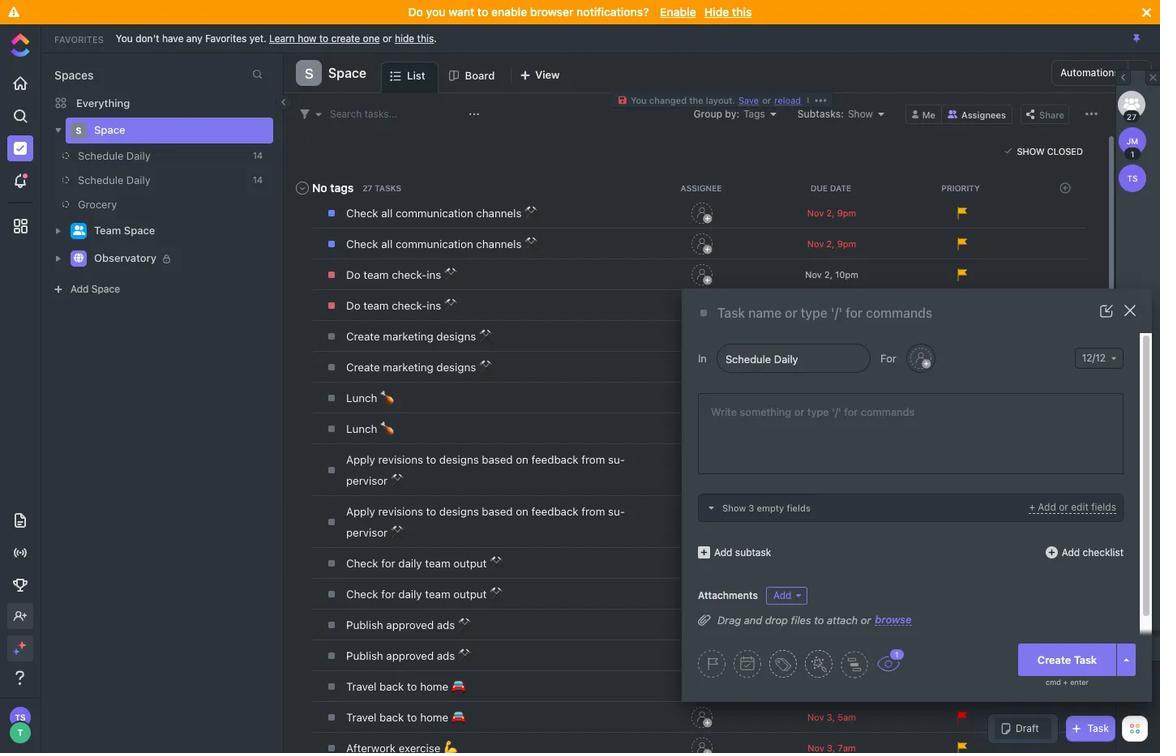 Task type: vqa. For each thing, say whether or not it's contained in the screenshot.
2nd Apply revisions to designs based on feedback from su pervisor ⚒️ link from the bottom's feedback
yes



Task type: locate. For each thing, give the bounding box(es) containing it.
2 communication from the top
[[396, 238, 474, 251]]

14 for 2nd schedule daily link from the bottom
[[253, 150, 263, 161]]

output
[[454, 557, 487, 570], [454, 588, 487, 601]]

browser
[[530, 5, 574, 19]]

1 vertical spatial output
[[454, 588, 487, 601]]

1 vertical spatial approved
[[386, 650, 434, 663]]

am down 5 at right
[[844, 743, 856, 753]]

on for 2nd apply revisions to designs based on feedback from su pervisor ⚒️ link
[[516, 505, 529, 518]]

closed
[[1048, 146, 1084, 156]]

1 vertical spatial for
[[382, 588, 396, 601]]

1 vertical spatial do team check-ins ⚒️
[[346, 299, 458, 312]]

1 vertical spatial nov 2 , 9 pm
[[808, 238, 857, 249]]

1 vertical spatial create
[[346, 361, 380, 374]]

or right save
[[763, 95, 772, 105]]

0 vertical spatial apply revisions to designs based on feedback from su pervisor ⚒️ link
[[342, 446, 634, 495]]

, left 10
[[830, 269, 833, 279]]

3 inside custom fields element
[[749, 503, 755, 513]]

1 vertical spatial apply revisions to designs based on feedback from su pervisor ⚒️
[[346, 505, 626, 539]]

add left subtask
[[715, 546, 733, 559]]

0 vertical spatial pervisor
[[346, 453, 626, 488]]

2
[[827, 207, 832, 218], [827, 238, 832, 249], [825, 269, 830, 279]]

1 vertical spatial check-
[[392, 299, 427, 312]]

2 marketing from the top
[[383, 361, 434, 374]]

.
[[434, 32, 437, 44]]

for for second "check for daily team output ⚒️" link from the bottom
[[382, 557, 396, 570]]

1 for from the top
[[382, 557, 396, 570]]

ts down jm
[[1128, 174, 1138, 183]]

ins for second do team check-ins ⚒️ link from the bottom
[[427, 269, 442, 281]]

0 vertical spatial do team check-ins ⚒️ link
[[342, 261, 634, 289]]

to
[[478, 5, 489, 19], [319, 32, 329, 44], [426, 453, 437, 466], [426, 505, 437, 518], [815, 614, 825, 627], [407, 681, 417, 694], [407, 711, 417, 724]]

0 vertical spatial channels
[[476, 207, 522, 220]]

1 horizontal spatial hide
[[1126, 647, 1145, 657]]

hide right 'enable'
[[705, 5, 730, 19]]

create task
[[1038, 653, 1098, 666]]

0 vertical spatial check all communication channels ⚒️
[[346, 207, 539, 220]]

1 horizontal spatial 27
[[1127, 112, 1137, 122]]

0 vertical spatial check for daily team output ⚒️
[[346, 557, 504, 570]]

pm up "task name or type '/' for commands" text field
[[846, 269, 859, 279]]

add inside dropdown button
[[774, 590, 792, 602]]

travel
[[346, 681, 377, 694], [346, 711, 377, 724]]

2 up nov 2 , 10 pm
[[827, 238, 832, 249]]

tasks...
[[365, 107, 398, 120]]

assignee button
[[638, 183, 768, 193]]

1 horizontal spatial favorites
[[205, 32, 247, 44]]

do team check-ins ⚒️ for 1st do team check-ins ⚒️ link from the bottom of the page
[[346, 299, 458, 312]]

2 feedback from the top
[[532, 505, 579, 518]]

0 vertical spatial publish approved ads ⚒️
[[346, 619, 472, 632]]

0 vertical spatial create marketing designs ⚒️
[[346, 330, 493, 343]]

browse
[[876, 613, 912, 626]]

1 vertical spatial schedule daily
[[78, 174, 151, 187]]

nov 2 , 9 pm down due date dropdown button
[[808, 207, 857, 218]]

2 publish approved ads ⚒️ link from the top
[[342, 642, 634, 670]]

travel back to home 🚘 link
[[342, 673, 634, 701], [342, 704, 634, 732]]

1 do team check-ins ⚒️ link from the top
[[342, 261, 634, 289]]

have
[[162, 32, 184, 44]]

assignees button
[[943, 104, 1013, 124]]

1 lunch from the top
[[346, 392, 377, 405]]

apply revisions to designs based on feedback from su pervisor ⚒️ link
[[342, 446, 634, 495], [342, 498, 634, 547]]

2 for do team check-ins ⚒️
[[825, 269, 830, 279]]

0 vertical spatial daily
[[126, 149, 151, 162]]

0 vertical spatial 3
[[749, 503, 755, 513]]

notifications?
[[577, 5, 649, 19]]

+ left edit
[[1030, 501, 1036, 513]]

0 vertical spatial 2
[[827, 207, 832, 218]]

1 vertical spatial ads
[[437, 650, 455, 663]]

0 vertical spatial schedule daily
[[78, 149, 151, 162]]

0 vertical spatial 🚘
[[452, 681, 465, 694]]

0 vertical spatial marketing
[[383, 330, 434, 343]]

space down create
[[329, 66, 367, 80]]

to inside drag and drop files to attach or browse
[[815, 614, 825, 627]]

2 left 10
[[825, 269, 830, 279]]

1 do team check-ins ⚒️ from the top
[[346, 269, 458, 281]]

0 vertical spatial approved
[[386, 619, 434, 632]]

pm down date at the right of page
[[843, 207, 857, 218]]

2 approved from the top
[[386, 650, 434, 663]]

2 apply revisions to designs based on feedback from su pervisor ⚒️ link from the top
[[342, 498, 634, 547]]

fields right edit
[[1092, 501, 1117, 513]]

1 vertical spatial revisions
[[378, 505, 423, 518]]

2 travel back to home 🚘 from the top
[[346, 711, 465, 724]]

1 marketing from the top
[[383, 330, 434, 343]]

share button
[[1021, 104, 1070, 124]]

nov left 10
[[806, 269, 822, 279]]

1 output from the top
[[454, 557, 487, 570]]

space down grocery link
[[124, 224, 155, 237]]

feedback
[[532, 453, 579, 466], [532, 505, 579, 518]]

0 vertical spatial feedback
[[532, 453, 579, 466]]

cmd
[[1046, 678, 1062, 687]]

based
[[482, 453, 513, 466], [482, 505, 513, 518]]

0 vertical spatial am
[[844, 712, 857, 722]]

2 publish from the top
[[346, 650, 383, 663]]

learn
[[269, 32, 295, 44]]

team
[[94, 224, 121, 237]]

schedule daily link up grocery link
[[41, 144, 247, 168]]

drop
[[766, 614, 789, 627]]

🚘 for first travel back to home 🚘 link from the top of the page
[[452, 681, 465, 694]]

1 vertical spatial apply
[[346, 505, 375, 518]]

or inside custom fields element
[[1060, 501, 1069, 513]]

check all communication channels ⚒️ for first check all communication channels ⚒️ link from the top of the page
[[346, 207, 539, 220]]

0 horizontal spatial fields
[[787, 503, 811, 513]]

2 check for daily team output ⚒️ from the top
[[346, 588, 504, 601]]

1 ins from the top
[[427, 269, 442, 281]]

1 vertical spatial schedule
[[78, 174, 124, 187]]

on for 2nd apply revisions to designs based on feedback from su pervisor ⚒️ link from the bottom of the page
[[516, 453, 529, 466]]

2 for check all communication channels ⚒️
[[827, 207, 832, 218]]

1 14 from the top
[[253, 150, 263, 161]]

am for 7
[[844, 743, 856, 753]]

1 check all communication channels ⚒️ from the top
[[346, 207, 539, 220]]

hide 1
[[1126, 647, 1151, 657]]

save
[[739, 95, 759, 105]]

task up enter
[[1075, 653, 1098, 666]]

3 left 7
[[827, 743, 833, 753]]

1 vertical spatial 2
[[827, 238, 832, 249]]

nov 2 , 10 pm
[[806, 269, 859, 279]]

0 vertical spatial travel back to home 🚘 link
[[342, 673, 634, 701]]

you left the 'don't' at left
[[116, 32, 133, 44]]

2 schedule daily link from the top
[[41, 168, 247, 192]]

task down enter
[[1088, 723, 1110, 735]]

2 check all communication channels ⚒️ link from the top
[[342, 230, 634, 258]]

0 vertical spatial check-
[[392, 269, 427, 281]]

view settings element
[[1082, 104, 1102, 124]]

1 channels from the top
[[476, 207, 522, 220]]

from
[[582, 453, 605, 466], [582, 505, 605, 518]]

2 on from the top
[[516, 505, 529, 518]]

2 do team check-ins ⚒️ from the top
[[346, 299, 458, 312]]

1 🚘 from the top
[[452, 681, 465, 694]]

or inside drag and drop files to attach or browse
[[861, 614, 872, 627]]

check for daily team output ⚒️
[[346, 557, 504, 570], [346, 588, 504, 601]]

set priority element
[[698, 651, 726, 678]]

9 down date at the right of page
[[838, 207, 843, 218]]

travel back to home 🚘
[[346, 681, 465, 694], [346, 711, 465, 724]]

everything link
[[41, 90, 283, 116]]

1 9 from the top
[[838, 207, 843, 218]]

schedule daily link up "grocery"
[[41, 168, 247, 192]]

lunch 🍗 link
[[342, 385, 634, 412], [342, 415, 634, 443]]

2 vertical spatial pm
[[846, 269, 859, 279]]

0 vertical spatial lunch 🍗 link
[[342, 385, 634, 412]]

1 horizontal spatial show
[[848, 107, 873, 120]]

, down due date dropdown button
[[832, 207, 835, 218]]

pm up 10
[[843, 238, 857, 249]]

enable
[[492, 5, 527, 19]]

you don't have any favorites yet. learn how to create one or hide this .
[[116, 32, 437, 44]]

27 left tasks
[[363, 183, 373, 193]]

2 apply revisions to designs based on feedback from su pervisor ⚒️ from the top
[[346, 505, 626, 539]]

2 apply from the top
[[346, 505, 375, 518]]

14
[[253, 150, 263, 161], [253, 174, 263, 185]]

favorites right the any
[[205, 32, 247, 44]]

0 vertical spatial check all communication channels ⚒️ link
[[342, 200, 634, 227]]

1 vertical spatial check all communication channels ⚒️
[[346, 238, 539, 251]]

0 vertical spatial all
[[382, 207, 393, 220]]

0 vertical spatial for
[[382, 557, 396, 570]]

1 vertical spatial +
[[1064, 678, 1069, 687]]

tags
[[744, 107, 766, 120]]

schedule
[[78, 149, 124, 162], [78, 174, 124, 187]]

lunch
[[346, 392, 377, 405], [346, 423, 377, 436]]

fields right the empty
[[787, 503, 811, 513]]

this right 'enable'
[[733, 5, 752, 19]]

check for daily team output ⚒️ for second "check for daily team output ⚒️" link from the bottom
[[346, 557, 504, 570]]

4 check from the top
[[346, 588, 379, 601]]

1 vertical spatial 3
[[827, 712, 833, 722]]

0 vertical spatial lunch
[[346, 392, 377, 405]]

0 vertical spatial travel back to home 🚘
[[346, 681, 465, 694]]

1 vertical spatial create marketing designs ⚒️
[[346, 361, 493, 374]]

1 approved from the top
[[386, 619, 434, 632]]

1 feedback from the top
[[532, 453, 579, 466]]

nov left 5 at right
[[808, 712, 825, 722]]

1 vertical spatial su
[[608, 505, 626, 518]]

all
[[382, 207, 393, 220], [382, 238, 393, 251]]

+ right the cmd
[[1064, 678, 1069, 687]]

0 vertical spatial ins
[[427, 269, 442, 281]]

no
[[312, 180, 327, 194]]

check for daily team output ⚒️ for 2nd "check for daily team output ⚒️" link
[[346, 588, 504, 601]]

3 left 5 at right
[[827, 712, 833, 722]]

approved for 2nd publish approved ads ⚒️ link from the bottom
[[386, 619, 434, 632]]

hide right create task
[[1126, 647, 1145, 657]]

check
[[346, 207, 379, 220], [346, 238, 379, 251], [346, 557, 379, 570], [346, 588, 379, 601]]

channels
[[476, 207, 522, 220], [476, 238, 522, 251]]

1 vertical spatial lunch 🍗 link
[[342, 415, 634, 443]]

grocery link
[[41, 192, 247, 217]]

show left the empty
[[723, 503, 747, 513]]

custom fields element
[[698, 494, 1124, 522]]

1 publish approved ads ⚒️ from the top
[[346, 619, 472, 632]]

1 vertical spatial lunch
[[346, 423, 377, 436]]

this right hide
[[417, 32, 434, 44]]

1 on from the top
[[516, 453, 529, 466]]

1 vertical spatial publish approved ads ⚒️
[[346, 650, 472, 663]]

2 daily from the top
[[399, 588, 422, 601]]

0 vertical spatial publish approved ads ⚒️ link
[[342, 612, 634, 639]]

0 vertical spatial su
[[608, 453, 626, 466]]

0 vertical spatial create marketing designs ⚒️ link
[[342, 323, 634, 350]]

🍗 for second lunch 🍗 link from the bottom of the page
[[380, 392, 394, 405]]

1 vertical spatial check for daily team output ⚒️
[[346, 588, 504, 601]]

show inside 'show closed' button
[[1018, 146, 1045, 156]]

for
[[881, 352, 897, 365]]

27
[[1127, 112, 1137, 122], [363, 183, 373, 193]]

0 vertical spatial ads
[[437, 619, 455, 632]]

2 vertical spatial 2
[[825, 269, 830, 279]]

or right one
[[383, 32, 392, 44]]

1 vertical spatial do
[[346, 269, 361, 281]]

1 apply from the top
[[346, 453, 375, 466]]

1 schedule daily from the top
[[78, 149, 151, 162]]

1 inside jm 1 ts
[[1131, 149, 1135, 159]]

add left edit
[[1039, 501, 1057, 513]]

0 vertical spatial home
[[420, 681, 449, 694]]

2 revisions from the top
[[378, 505, 423, 518]]

for
[[382, 557, 396, 570], [382, 588, 396, 601]]

am up nov 3 , 7 am
[[844, 712, 857, 722]]

1 travel back to home 🚘 link from the top
[[342, 673, 634, 701]]

add subtask
[[715, 546, 772, 559]]

check all communication channels ⚒️ link
[[342, 200, 634, 227], [342, 230, 634, 258]]

2 check from the top
[[346, 238, 379, 251]]

space down the observatory
[[92, 283, 120, 295]]

0 vertical spatial ts
[[1128, 174, 1138, 183]]

2 lunch 🍗 from the top
[[346, 423, 394, 436]]

2 14 from the top
[[253, 174, 263, 185]]

sparkle svg 2 image
[[13, 649, 19, 655]]

0 vertical spatial apply revisions to designs based on feedback from su pervisor ⚒️
[[346, 453, 626, 488]]

1 check- from the top
[[392, 269, 427, 281]]

1 vertical spatial ts
[[15, 713, 26, 723]]

add down globe image
[[71, 283, 89, 295]]

0 vertical spatial task
[[1075, 653, 1098, 666]]

2 from from the top
[[582, 505, 605, 518]]

1 lunch 🍗 from the top
[[346, 392, 394, 405]]

1 vertical spatial 27
[[363, 183, 373, 193]]

0 vertical spatial from
[[582, 453, 605, 466]]

1 vertical spatial back
[[380, 711, 404, 724]]

1 🍗 from the top
[[380, 392, 394, 405]]

you for you changed the layout. save or reload
[[631, 95, 647, 105]]

1 vertical spatial am
[[844, 743, 856, 753]]

show inside custom fields element
[[723, 503, 747, 513]]

show left closed
[[1018, 146, 1045, 156]]

nov 2 , 9 pm
[[808, 207, 857, 218], [808, 238, 857, 249]]

1 daily from the top
[[399, 557, 422, 570]]

2 🍗 from the top
[[380, 423, 394, 436]]

27 tasks button
[[360, 183, 407, 193]]

9 up 10
[[838, 238, 843, 249]]

1 all from the top
[[382, 207, 393, 220]]

2 lunch 🍗 link from the top
[[342, 415, 634, 443]]

2 ads from the top
[[437, 650, 455, 663]]

1 vertical spatial daily
[[399, 588, 422, 601]]

1 vertical spatial 🚘
[[452, 711, 465, 724]]

2 check all communication channels ⚒️ from the top
[[346, 238, 539, 251]]

communication
[[396, 207, 474, 220], [396, 238, 474, 251]]

from for 2nd apply revisions to designs based on feedback from su pervisor ⚒️ link
[[582, 505, 605, 518]]

2 ins from the top
[[427, 299, 442, 312]]

drag
[[718, 614, 742, 627]]

daily
[[126, 149, 151, 162], [126, 174, 151, 187]]

1 vertical spatial lunch 🍗
[[346, 423, 394, 436]]

0 vertical spatial based
[[482, 453, 513, 466]]

check-
[[392, 269, 427, 281], [392, 299, 427, 312]]

1 pervisor from the top
[[346, 453, 626, 488]]

2 check- from the top
[[392, 299, 427, 312]]

marketing
[[383, 330, 434, 343], [383, 361, 434, 374]]

2 🚘 from the top
[[452, 711, 465, 724]]

1 vertical spatial you
[[631, 95, 647, 105]]

0 horizontal spatial 1
[[896, 651, 899, 660]]

1 lunch 🍗 link from the top
[[342, 385, 634, 412]]

show right 'subtasks:'
[[848, 107, 873, 120]]

pm for do team check-ins ⚒️
[[846, 269, 859, 279]]

subtasks:
[[798, 107, 844, 120]]

2 down due date
[[827, 207, 832, 218]]

you left changed
[[631, 95, 647, 105]]

1 vertical spatial apply revisions to designs based on feedback from su pervisor ⚒️ link
[[342, 498, 634, 547]]

pervisor
[[346, 453, 626, 488], [346, 505, 626, 539]]

daily up grocery link
[[126, 174, 151, 187]]

1 vertical spatial publish
[[346, 650, 383, 663]]

1 schedule daily link from the top
[[41, 144, 247, 168]]

0 vertical spatial publish
[[346, 619, 383, 632]]

2 horizontal spatial show
[[1018, 146, 1045, 156]]

2 schedule from the top
[[78, 174, 124, 187]]

0 horizontal spatial hide
[[705, 5, 730, 19]]

1 for hide
[[1147, 647, 1151, 657]]

nov
[[808, 207, 824, 218], [808, 238, 824, 249], [806, 269, 822, 279], [808, 712, 825, 722], [808, 743, 825, 753]]

automations
[[1061, 67, 1120, 79]]

0 horizontal spatial 27
[[363, 183, 373, 193]]

1 based from the top
[[482, 453, 513, 466]]

0 horizontal spatial this
[[417, 32, 434, 44]]

add up drop
[[774, 590, 792, 602]]

1 vertical spatial marketing
[[383, 361, 434, 374]]

check all communication channels ⚒️
[[346, 207, 539, 220], [346, 238, 539, 251]]

3 for 7
[[827, 743, 833, 753]]

space button
[[322, 55, 367, 91]]

2 channels from the top
[[476, 238, 522, 251]]

1 vertical spatial 14
[[253, 174, 263, 185]]

favorites up spaces at top
[[54, 34, 104, 44]]

1 horizontal spatial ts
[[1128, 174, 1138, 183]]

spaces link
[[41, 68, 94, 82]]

2 output from the top
[[454, 588, 487, 601]]

2 travel from the top
[[346, 711, 377, 724]]

apply revisions to designs based on feedback from su pervisor ⚒️ for 2nd apply revisions to designs based on feedback from su pervisor ⚒️ link from the bottom of the page
[[346, 453, 626, 488]]

0 vertical spatial communication
[[396, 207, 474, 220]]

1 vertical spatial feedback
[[532, 505, 579, 518]]

apply revisions to designs based on feedback from su pervisor ⚒️ for 2nd apply revisions to designs based on feedback from su pervisor ⚒️ link
[[346, 505, 626, 539]]

add left checklist at the bottom of the page
[[1062, 546, 1081, 559]]

0 vertical spatial nov 2 , 9 pm
[[808, 207, 857, 218]]

2 for from the top
[[382, 588, 396, 601]]

or left edit
[[1060, 501, 1069, 513]]

3 left the empty
[[749, 503, 755, 513]]

27 up jm
[[1127, 112, 1137, 122]]

back
[[380, 681, 404, 694], [380, 711, 404, 724]]

1 ads from the top
[[437, 619, 455, 632]]

0 vertical spatial 14
[[253, 150, 263, 161]]

1 vertical spatial pervisor
[[346, 505, 626, 539]]

2 lunch from the top
[[346, 423, 377, 436]]

show closed button
[[1001, 143, 1088, 159]]

0 vertical spatial back
[[380, 681, 404, 694]]

create marketing designs ⚒️ link
[[342, 323, 634, 350], [342, 354, 634, 381]]

1 check for daily team output ⚒️ from the top
[[346, 557, 504, 570]]

or right attach
[[861, 614, 872, 627]]

1 vertical spatial pm
[[843, 238, 857, 249]]

ts up t
[[15, 713, 26, 723]]

nov down due
[[808, 207, 824, 218]]

add space
[[71, 283, 120, 295]]

daily down space link
[[126, 149, 151, 162]]

1 vertical spatial show
[[1018, 146, 1045, 156]]

1 from from the top
[[582, 453, 605, 466]]

space
[[329, 66, 367, 80], [94, 123, 125, 136], [124, 224, 155, 237], [92, 283, 120, 295]]

2 do team check-ins ⚒️ link from the top
[[342, 292, 634, 320]]

nov 2 , 9 pm up nov 2 , 10 pm
[[808, 238, 857, 249]]

1 vertical spatial daily
[[126, 174, 151, 187]]

daily
[[399, 557, 422, 570], [399, 588, 422, 601]]



Task type: describe. For each thing, give the bounding box(es) containing it.
assignee
[[681, 183, 722, 193]]

apply for 2nd apply revisions to designs based on feedback from su pervisor ⚒️ link
[[346, 505, 375, 518]]

2 publish approved ads ⚒️ from the top
[[346, 650, 472, 663]]

you changed the layout. save or reload
[[631, 95, 802, 105]]

reload
[[775, 95, 802, 105]]

2 nov 2 , 9 pm from the top
[[808, 238, 857, 249]]

Search tasks... text field
[[330, 103, 465, 125]]

subtask
[[736, 546, 772, 559]]

any
[[186, 32, 203, 44]]

lunch 🍗 for second lunch 🍗 link from the bottom of the page
[[346, 392, 394, 405]]

1 create marketing designs ⚒️ link from the top
[[342, 323, 634, 350]]

2 vertical spatial do
[[346, 299, 361, 312]]

due
[[811, 183, 828, 193]]

empty
[[757, 503, 785, 513]]

0 vertical spatial create
[[346, 330, 380, 343]]

view settings image
[[1086, 108, 1098, 120]]

grocery
[[78, 198, 117, 211]]

group by: tags
[[694, 107, 766, 120]]

+ inside custom fields element
[[1030, 501, 1036, 513]]

set priority image
[[698, 651, 726, 678]]

approved for 2nd publish approved ads ⚒️ link from the top
[[386, 650, 434, 663]]

2 home from the top
[[420, 711, 449, 724]]

2 create marketing designs ⚒️ link from the top
[[342, 354, 634, 381]]

add checklist
[[1062, 546, 1124, 559]]

user group image
[[73, 226, 85, 236]]

for for 2nd "check for daily team output ⚒️" link
[[382, 588, 396, 601]]

attachments
[[698, 590, 758, 602]]

3 for fields
[[749, 503, 755, 513]]

you for you don't have any favorites yet. learn how to create one or hide this .
[[116, 32, 133, 44]]

do you want to enable browser notifications? enable hide this
[[408, 5, 752, 19]]

2 all from the top
[[382, 238, 393, 251]]

nov up nov 2 , 10 pm
[[808, 238, 824, 249]]

space link
[[94, 118, 263, 144]]

1 button
[[877, 648, 906, 672]]

tags
[[330, 180, 354, 194]]

1 publish from the top
[[346, 619, 383, 632]]

lunch 🍗 for 2nd lunch 🍗 link
[[346, 423, 394, 436]]

1 check from the top
[[346, 207, 379, 220]]

checklist
[[1083, 546, 1124, 559]]

0 horizontal spatial favorites
[[54, 34, 104, 44]]

1 back from the top
[[380, 681, 404, 694]]

27 for 27 tasks
[[363, 183, 373, 193]]

no tags
[[312, 180, 354, 194]]

14 for first schedule daily link from the bottom
[[253, 174, 263, 185]]

space inside button
[[329, 66, 367, 80]]

due date
[[811, 183, 852, 193]]

1 travel from the top
[[346, 681, 377, 694]]

jm 1 ts
[[1127, 136, 1139, 183]]

1 home from the top
[[420, 681, 449, 694]]

output for second "check for daily team output ⚒️" link from the bottom
[[454, 557, 487, 570]]

me
[[923, 109, 936, 120]]

🚘 for 1st travel back to home 🚘 link from the bottom
[[452, 711, 465, 724]]

board link
[[465, 62, 502, 92]]

apply for 2nd apply revisions to designs based on feedback from su pervisor ⚒️ link from the bottom of the page
[[346, 453, 375, 466]]

one
[[363, 32, 380, 44]]

output for 2nd "check for daily team output ⚒️" link
[[454, 588, 487, 601]]

observatory link
[[94, 246, 263, 272]]

in
[[698, 352, 707, 365]]

2 schedule daily from the top
[[78, 174, 151, 187]]

1 check all communication channels ⚒️ link from the top
[[342, 200, 634, 227]]

want
[[449, 5, 475, 19]]

search
[[330, 107, 362, 120]]

drag and drop files to attach or browse
[[718, 613, 912, 627]]

3 check from the top
[[346, 557, 379, 570]]

2 9 from the top
[[838, 238, 843, 249]]

search tasks...
[[330, 107, 398, 120]]

1 nov 2 , 9 pm from the top
[[808, 207, 857, 218]]

nov left 7
[[808, 743, 825, 753]]

0 vertical spatial do
[[408, 5, 423, 19]]

2 pervisor from the top
[[346, 505, 626, 539]]

2 daily from the top
[[126, 174, 151, 187]]

due date button
[[768, 183, 898, 193]]

1 daily from the top
[[126, 149, 151, 162]]

27 for 27
[[1127, 112, 1137, 122]]

add for add subtask
[[715, 546, 733, 559]]

1 inside dropdown button
[[896, 651, 899, 660]]

1 horizontal spatial this
[[733, 5, 752, 19]]

check all communication channels ⚒️ for 2nd check all communication channels ⚒️ link from the top
[[346, 238, 539, 251]]

you
[[426, 5, 446, 19]]

priority button
[[898, 183, 1028, 193]]

1 publish approved ads ⚒️ link from the top
[[342, 612, 634, 639]]

files
[[791, 614, 812, 627]]

from for 2nd apply revisions to designs based on feedback from su pervisor ⚒️ link from the bottom of the page
[[582, 453, 605, 466]]

1 vertical spatial task
[[1088, 723, 1110, 735]]

1 apply revisions to designs based on feedback from su pervisor ⚒️ link from the top
[[342, 446, 634, 495]]

list link
[[407, 62, 432, 92]]

changed
[[650, 95, 687, 105]]

1 su from the top
[[608, 453, 626, 466]]

ts t
[[15, 713, 26, 738]]

do team check-ins ⚒️ for second do team check-ins ⚒️ link from the bottom
[[346, 269, 458, 281]]

date
[[831, 183, 852, 193]]

ins for 1st do team check-ins ⚒️ link from the bottom of the page
[[427, 299, 442, 312]]

, left 5 at right
[[833, 712, 836, 722]]

10
[[836, 269, 846, 279]]

spaces
[[54, 68, 94, 82]]

edit
[[1072, 501, 1089, 513]]

how
[[298, 32, 317, 44]]

1 create marketing designs ⚒️ from the top
[[346, 330, 493, 343]]

🍗 for 2nd lunch 🍗 link
[[380, 423, 394, 436]]

Task name or type '/' for commands text field
[[718, 305, 1072, 322]]

2 back from the top
[[380, 711, 404, 724]]

1 schedule from the top
[[78, 149, 124, 162]]

1 communication from the top
[[396, 207, 474, 220]]

add for add space
[[71, 283, 89, 295]]

enter
[[1071, 678, 1089, 687]]

space down everything
[[94, 123, 125, 136]]

me button
[[906, 104, 943, 124]]

2 vertical spatial create
[[1038, 653, 1072, 666]]

12/12
[[1083, 352, 1106, 364]]

assignees
[[962, 109, 1007, 120]]

2 check for daily team output ⚒️ link from the top
[[342, 581, 634, 608]]

5
[[838, 712, 844, 722]]

2 based from the top
[[482, 505, 513, 518]]

12/12 button
[[1075, 348, 1124, 369]]

ts inside jm 1 ts
[[1128, 174, 1138, 183]]

show closed
[[1018, 146, 1084, 156]]

share
[[1040, 109, 1065, 120]]

2 create marketing designs ⚒️ from the top
[[346, 361, 493, 374]]

add for add checklist
[[1062, 546, 1081, 559]]

view
[[536, 68, 560, 81]]

hide
[[395, 32, 415, 44]]

layout.
[[706, 95, 736, 105]]

the
[[690, 95, 704, 105]]

1 for jm
[[1131, 149, 1135, 159]]

create
[[331, 32, 360, 44]]

show for show 3 empty fields
[[723, 503, 747, 513]]

enable
[[660, 5, 697, 19]]

tasks
[[375, 183, 402, 193]]

view button
[[513, 62, 567, 93]]

0 vertical spatial show
[[848, 107, 873, 120]]

save button
[[736, 95, 763, 105]]

team space link
[[94, 218, 263, 244]]

1 horizontal spatial fields
[[1092, 501, 1117, 513]]

globe image
[[74, 253, 84, 263]]

and
[[744, 614, 763, 627]]

am for 5
[[844, 712, 857, 722]]

automations button
[[1053, 61, 1128, 85]]

nov 3 , 5 am
[[808, 712, 857, 722]]

show 3 empty fields
[[723, 503, 811, 513]]

1 revisions from the top
[[378, 453, 423, 466]]

hide this link
[[395, 32, 434, 44]]

priority
[[942, 183, 981, 193]]

2 travel back to home 🚘 link from the top
[[342, 704, 634, 732]]

everything
[[76, 96, 130, 109]]

board
[[465, 69, 495, 82]]

3 for 5
[[827, 712, 833, 722]]

1 check for daily team output ⚒️ link from the top
[[342, 550, 634, 578]]

daily for second "check for daily team output ⚒️" link from the bottom
[[399, 557, 422, 570]]

, left 7
[[833, 743, 836, 753]]

yet.
[[250, 32, 267, 44]]

+ add or edit fields
[[1030, 501, 1117, 513]]

t
[[17, 728, 23, 738]]

cmd + enter
[[1046, 678, 1089, 687]]

1 travel back to home 🚘 from the top
[[346, 681, 465, 694]]

jm
[[1127, 136, 1139, 146]]

7
[[838, 743, 844, 753]]

learn how to create one link
[[269, 32, 380, 44]]

, up nov 2 , 10 pm
[[832, 238, 835, 249]]

2 su from the top
[[608, 505, 626, 518]]

0 horizontal spatial ts
[[15, 713, 26, 723]]

add inside custom fields element
[[1039, 501, 1057, 513]]

daily for 2nd "check for daily team output ⚒️" link
[[399, 588, 422, 601]]

show for show closed
[[1018, 146, 1045, 156]]

pm for check all communication channels ⚒️
[[843, 207, 857, 218]]

sparkle svg 1 image
[[18, 642, 26, 650]]

subtasks: show
[[798, 107, 873, 120]]

add button
[[766, 587, 808, 605]]



